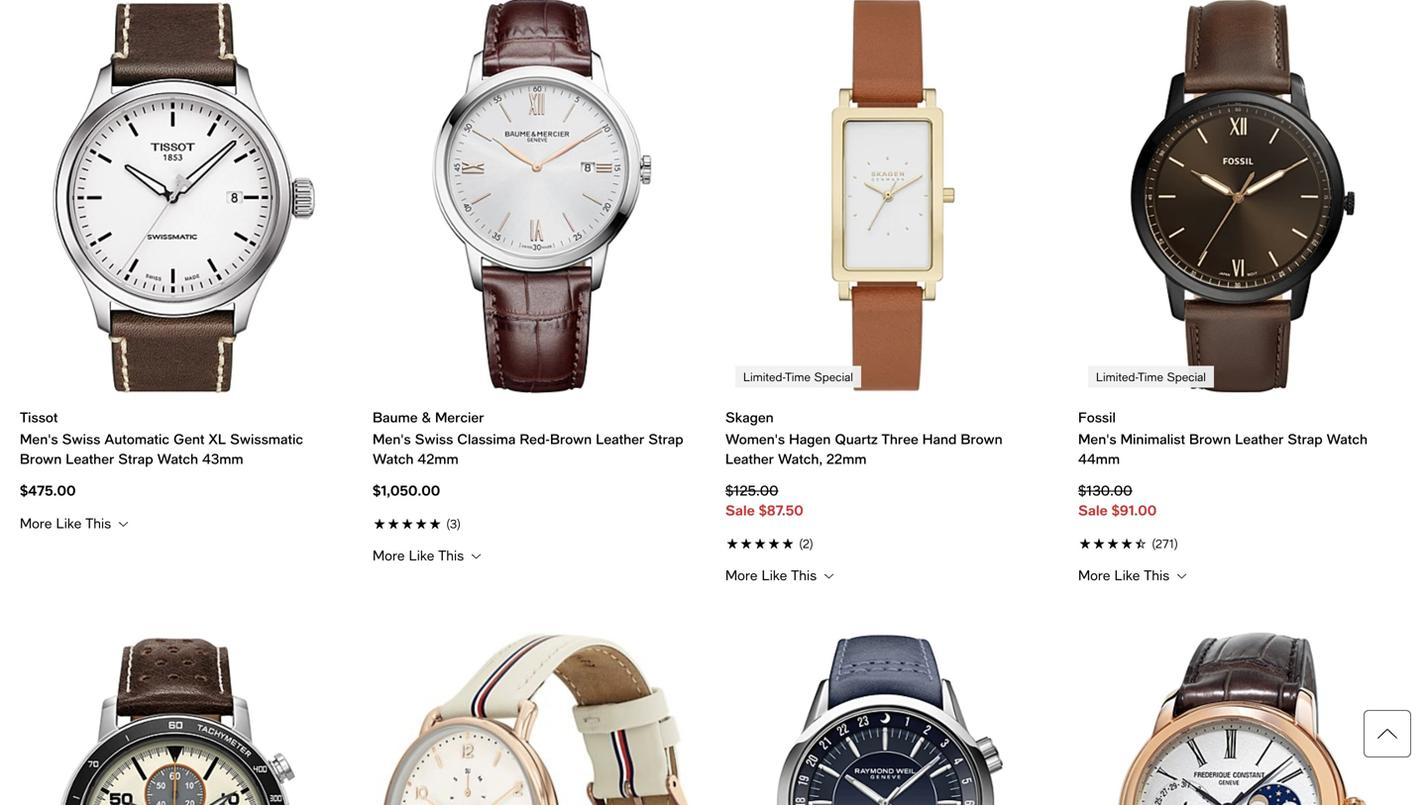 Task type: vqa. For each thing, say whether or not it's contained in the screenshot.
"Classima"
yes



Task type: describe. For each thing, give the bounding box(es) containing it.
$125.00 sale $87.50
[[725, 482, 804, 519]]

$91.00
[[1112, 502, 1157, 519]]

$87.50
[[759, 502, 804, 519]]

more for women's hagen quartz three hand brown leather watch, 22mm
[[725, 567, 758, 584]]

more like this for men's minimalist brown leather strap watch 44mm
[[1078, 567, 1174, 584]]

men's swiss automatic classic moonphase manufacture brown leather strap watch 42mm image
[[1078, 632, 1407, 806]]

&
[[422, 409, 431, 426]]

men's inside the baume & mercier men's swiss classima red-brown leather strap watch 42mm
[[373, 431, 411, 447]]

men's for men's minimalist brown leather strap watch 44mm
[[1078, 431, 1117, 447]]

strap inside fossil men's minimalist brown leather strap watch 44mm
[[1288, 431, 1323, 447]]

22mm
[[826, 451, 867, 467]]

baume
[[373, 409, 418, 426]]

sale for $125.00 sale $87.50
[[725, 502, 755, 519]]

brown inside 'skagen women's hagen quartz three hand brown leather watch, 22mm'
[[961, 431, 1003, 447]]

women's multifunction beige leather watch 40mm group
[[373, 632, 702, 806]]

automatic
[[104, 431, 169, 447]]

$125.00
[[725, 482, 778, 499]]

watch for men's swiss automatic gent xl swissmatic brown leather strap watch 43mm
[[157, 451, 198, 467]]

men's swiss automatic classic moonphase manufacture brown leather strap watch 42mm group
[[1078, 632, 1407, 806]]

$130.00
[[1078, 482, 1132, 499]]

eco-drive men's chronograph brown leather strap watch 44mm image
[[20, 632, 349, 806]]

like for women's hagen quartz three hand brown leather watch, 22mm
[[762, 567, 787, 584]]

red-
[[520, 431, 550, 447]]

5 out of 5 rating with 3 reviews image
[[373, 513, 702, 533]]

sale for $130.00 sale $91.00
[[1078, 502, 1108, 519]]

$130.00 sale $91.00
[[1078, 482, 1157, 519]]

tissot
[[20, 409, 58, 426]]

men's swiss automatic freelancer gmt blue leather strap watch 41mm image
[[725, 632, 1054, 806]]

watch inside fossil men's minimalist brown leather strap watch 44mm
[[1327, 431, 1368, 447]]

44mm
[[1078, 451, 1120, 467]]

men's swiss classima red-brown leather strap watch 42mm group
[[373, 0, 702, 565]]

this for fossil men's minimalist brown leather strap watch 44mm
[[1144, 567, 1170, 584]]

quartz
[[835, 431, 878, 447]]

gent
[[173, 431, 205, 447]]

minimalist
[[1121, 431, 1185, 447]]

like for men's minimalist brown leather strap watch 44mm
[[1115, 567, 1140, 584]]

more inside men's swiss automatic gent xl swissmatic brown leather strap watch 43mm group
[[20, 515, 52, 532]]

three
[[882, 431, 918, 447]]

watch for men's swiss classima red-brown leather strap watch 42mm
[[373, 451, 414, 467]]

men's for men's swiss automatic gent xl swissmatic brown leather strap watch 43mm
[[20, 431, 58, 447]]

men's swiss automatic freelancer gmt blue leather strap watch 41mm group
[[725, 632, 1054, 806]]

leather inside 'skagen women's hagen quartz three hand brown leather watch, 22mm'
[[725, 451, 774, 467]]

$1,050.00
[[373, 482, 440, 499]]

this for baume & mercier men's swiss classima red-brown leather strap watch 42mm
[[438, 547, 464, 564]]

$475.00
[[20, 482, 76, 499]]

leather inside tissot men's swiss automatic gent xl swissmatic brown leather strap watch 43mm
[[66, 451, 114, 467]]

strap for men's swiss automatic gent xl swissmatic brown leather strap watch 43mm
[[118, 451, 153, 467]]



Task type: locate. For each thing, give the bounding box(es) containing it.
strap for men's swiss classima red-brown leather strap watch 42mm
[[648, 431, 683, 447]]

women's
[[725, 431, 785, 447]]

like inside men's minimalist brown leather strap watch 44mm group
[[1115, 567, 1140, 584]]

fossil men's minimalist brown leather strap watch 44mm
[[1078, 409, 1368, 467]]

men's down tissot
[[20, 431, 58, 447]]

watch
[[1327, 431, 1368, 447], [157, 451, 198, 467], [373, 451, 414, 467]]

men's
[[20, 431, 58, 447], [373, 431, 411, 447], [1078, 431, 1117, 447]]

watch inside the baume & mercier men's swiss classima red-brown leather strap watch 42mm
[[373, 451, 414, 467]]

3 men's from the left
[[1078, 431, 1117, 447]]

hagen
[[789, 431, 831, 447]]

more for men's minimalist brown leather strap watch 44mm
[[1078, 567, 1110, 584]]

42mm
[[418, 451, 459, 467]]

2 horizontal spatial strap
[[1288, 431, 1323, 447]]

brown up '$475.00'
[[20, 451, 62, 467]]

0 horizontal spatial sale
[[725, 502, 755, 519]]

hand
[[922, 431, 957, 447]]

more like this down '$475.00'
[[20, 515, 115, 532]]

this down (271)
[[1144, 567, 1170, 584]]

(3)
[[446, 517, 461, 531]]

like for men's swiss classima red-brown leather strap watch 42mm
[[409, 547, 434, 564]]

this inside women's hagen quartz three hand brown leather watch, 22mm group
[[791, 567, 817, 584]]

men's inside fossil men's minimalist brown leather strap watch 44mm
[[1078, 431, 1117, 447]]

1 horizontal spatial swiss
[[415, 431, 453, 447]]

like inside men's swiss classima red-brown leather strap watch 42mm group
[[409, 547, 434, 564]]

1 horizontal spatial sale
[[1078, 502, 1108, 519]]

leather inside fossil men's minimalist brown leather strap watch 44mm
[[1235, 431, 1284, 447]]

2 horizontal spatial men's
[[1078, 431, 1117, 447]]

4.4649 out of 5 rating with 271 reviews image
[[1078, 533, 1407, 553]]

watch inside tissot men's swiss automatic gent xl swissmatic brown leather strap watch 43mm
[[157, 451, 198, 467]]

more like this down (3)
[[373, 547, 468, 564]]

more like this
[[20, 515, 115, 532], [373, 547, 468, 564], [725, 567, 821, 584], [1078, 567, 1174, 584]]

more down "$1,050.00"
[[373, 547, 405, 564]]

2 men's from the left
[[373, 431, 411, 447]]

this down (2)
[[791, 567, 817, 584]]

2 horizontal spatial watch
[[1327, 431, 1368, 447]]

men's down baume
[[373, 431, 411, 447]]

this inside men's swiss classima red-brown leather strap watch 42mm group
[[438, 547, 464, 564]]

like down "$1,050.00"
[[409, 547, 434, 564]]

men's swiss automatic gent xl swissmatic brown leather strap watch 43mm group
[[20, 0, 349, 533]]

like down '$475.00'
[[56, 515, 82, 532]]

this for skagen women's hagen quartz three hand brown leather watch, 22mm
[[791, 567, 817, 584]]

more like this for men's swiss classima red-brown leather strap watch 42mm
[[373, 547, 468, 564]]

strap inside tissot men's swiss automatic gent xl swissmatic brown leather strap watch 43mm
[[118, 451, 153, 467]]

43mm
[[202, 451, 243, 467]]

more like this down (2)
[[725, 567, 821, 584]]

more like this inside men's swiss classima red-brown leather strap watch 42mm group
[[373, 547, 468, 564]]

watch,
[[778, 451, 822, 467]]

swissmatic
[[230, 431, 303, 447]]

skagen
[[725, 409, 774, 426]]

swiss left automatic at the left bottom
[[62, 431, 100, 447]]

this down automatic at the left bottom
[[85, 515, 111, 532]]

1 men's from the left
[[20, 431, 58, 447]]

skagen women's hagen quartz three hand brown leather watch, 22mm
[[725, 409, 1003, 467]]

2 swiss from the left
[[415, 431, 453, 447]]

1 horizontal spatial men's
[[373, 431, 411, 447]]

like
[[56, 515, 82, 532], [409, 547, 434, 564], [762, 567, 787, 584], [1115, 567, 1140, 584]]

leather inside the baume & mercier men's swiss classima red-brown leather strap watch 42mm
[[596, 431, 644, 447]]

brown right the classima
[[550, 431, 592, 447]]

1 horizontal spatial strap
[[648, 431, 683, 447]]

xl
[[208, 431, 226, 447]]

this down (3)
[[438, 547, 464, 564]]

more inside men's minimalist brown leather strap watch 44mm group
[[1078, 567, 1110, 584]]

more like this inside men's minimalist brown leather strap watch 44mm group
[[1078, 567, 1174, 584]]

more like this inside men's swiss automatic gent xl swissmatic brown leather strap watch 43mm group
[[20, 515, 115, 532]]

swiss
[[62, 431, 100, 447], [415, 431, 453, 447]]

brown
[[550, 431, 592, 447], [961, 431, 1003, 447], [1189, 431, 1231, 447], [20, 451, 62, 467]]

scroll to top image
[[1364, 711, 1411, 758]]

more like this down (271)
[[1078, 567, 1174, 584]]

1 horizontal spatial watch
[[373, 451, 414, 467]]

1 swiss from the left
[[62, 431, 100, 447]]

fossil
[[1078, 409, 1116, 426]]

more like this inside women's hagen quartz three hand brown leather watch, 22mm group
[[725, 567, 821, 584]]

men's minimalist brown leather strap watch 44mm group
[[1078, 0, 1407, 585]]

baume & mercier men's swiss classima red-brown leather strap watch 42mm
[[373, 409, 683, 467]]

tissot men's swiss automatic gent xl swissmatic brown leather strap watch 43mm
[[20, 409, 303, 467]]

1 sale from the left
[[725, 502, 755, 519]]

0 horizontal spatial watch
[[157, 451, 198, 467]]

strap
[[648, 431, 683, 447], [1288, 431, 1323, 447], [118, 451, 153, 467]]

this
[[85, 515, 111, 532], [438, 547, 464, 564], [791, 567, 817, 584], [1144, 567, 1170, 584]]

like down $87.50
[[762, 567, 787, 584]]

like inside men's swiss automatic gent xl swissmatic brown leather strap watch 43mm group
[[56, 515, 82, 532]]

leather
[[596, 431, 644, 447], [1235, 431, 1284, 447], [66, 451, 114, 467], [725, 451, 774, 467]]

like down $91.00
[[1115, 567, 1140, 584]]

swiss up 42mm
[[415, 431, 453, 447]]

this inside men's swiss automatic gent xl swissmatic brown leather strap watch 43mm group
[[85, 515, 111, 532]]

more down $130.00 sale $91.00
[[1078, 567, 1110, 584]]

sale down $130.00
[[1078, 502, 1108, 519]]

0 horizontal spatial swiss
[[62, 431, 100, 447]]

5 out of 5 rating with 2 reviews image
[[725, 533, 1054, 553]]

more inside women's hagen quartz three hand brown leather watch, 22mm group
[[725, 567, 758, 584]]

2 sale from the left
[[1078, 502, 1108, 519]]

brown inside tissot men's swiss automatic gent xl swissmatic brown leather strap watch 43mm
[[20, 451, 62, 467]]

classima
[[457, 431, 516, 447]]

brown inside the baume & mercier men's swiss classima red-brown leather strap watch 42mm
[[550, 431, 592, 447]]

strap inside the baume & mercier men's swiss classima red-brown leather strap watch 42mm
[[648, 431, 683, 447]]

eco-drive men's chronograph brown leather strap watch 44mm group
[[20, 632, 349, 806]]

sale
[[725, 502, 755, 519], [1078, 502, 1108, 519]]

women's hagen quartz three hand brown leather watch, 22mm group
[[725, 0, 1054, 585]]

more down '$475.00'
[[20, 515, 52, 532]]

more like this for women's hagen quartz three hand brown leather watch, 22mm
[[725, 567, 821, 584]]

sale inside $130.00 sale $91.00
[[1078, 502, 1108, 519]]

swiss inside tissot men's swiss automatic gent xl swissmatic brown leather strap watch 43mm
[[62, 431, 100, 447]]

men's inside tissot men's swiss automatic gent xl swissmatic brown leather strap watch 43mm
[[20, 431, 58, 447]]

brown right hand
[[961, 431, 1003, 447]]

more
[[20, 515, 52, 532], [373, 547, 405, 564], [725, 567, 758, 584], [1078, 567, 1110, 584]]

(2)
[[799, 537, 813, 551]]

(271)
[[1152, 537, 1178, 551]]

this inside men's minimalist brown leather strap watch 44mm group
[[1144, 567, 1170, 584]]

more down the $125.00 sale $87.50 at the bottom of page
[[725, 567, 758, 584]]

like inside women's hagen quartz three hand brown leather watch, 22mm group
[[762, 567, 787, 584]]

brown right the minimalist
[[1189, 431, 1231, 447]]

sale inside the $125.00 sale $87.50
[[725, 502, 755, 519]]

sale down the $125.00
[[725, 502, 755, 519]]

0 horizontal spatial men's
[[20, 431, 58, 447]]

more inside men's swiss classima red-brown leather strap watch 42mm group
[[373, 547, 405, 564]]

0 horizontal spatial strap
[[118, 451, 153, 467]]

brown inside fossil men's minimalist brown leather strap watch 44mm
[[1189, 431, 1231, 447]]

more for men's swiss classima red-brown leather strap watch 42mm
[[373, 547, 405, 564]]

men's up 44mm
[[1078, 431, 1117, 447]]

swiss inside the baume & mercier men's swiss classima red-brown leather strap watch 42mm
[[415, 431, 453, 447]]

mercier
[[435, 409, 484, 426]]



